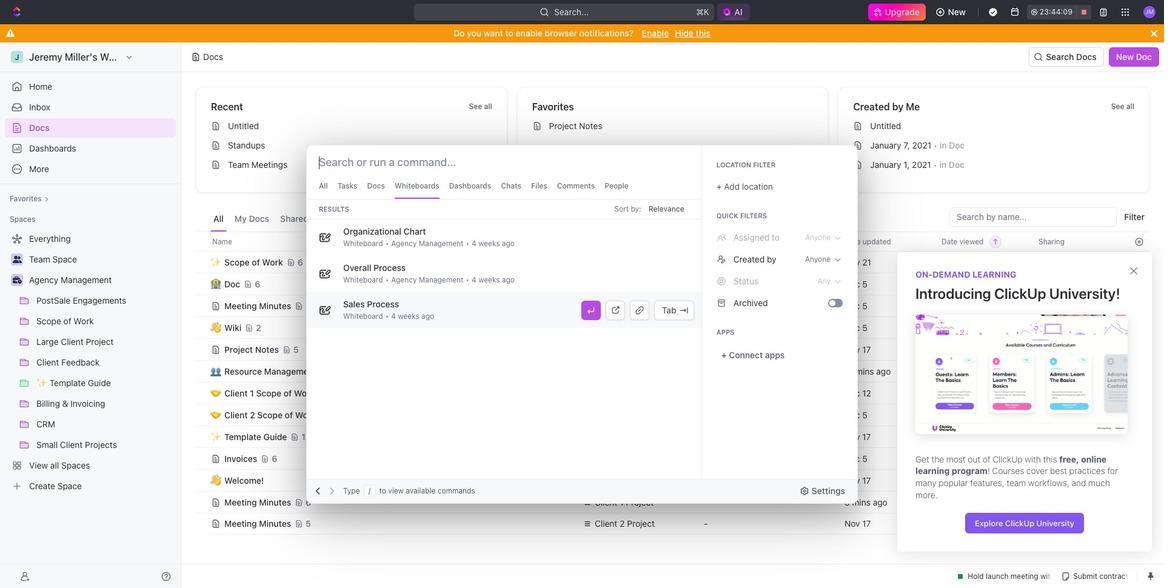 Task type: describe. For each thing, give the bounding box(es) containing it.
nov for yesterday
[[845, 344, 861, 355]]

filters
[[741, 212, 768, 220]]

row containing invoices
[[196, 447, 1150, 471]]

private
[[320, 214, 348, 224]]

+ connect apps
[[722, 350, 785, 360]]

1 horizontal spatial to
[[506, 28, 514, 38]]

settings button
[[795, 482, 853, 501]]

status
[[734, 276, 759, 286]]

client 1 scope of work docs button
[[211, 381, 568, 406]]

of down my docs button
[[252, 257, 260, 267]]

untitled for created by me
[[871, 121, 902, 131]]

- for client 1 project
[[704, 497, 708, 508]]

settings
[[812, 486, 846, 496]]

template guide
[[224, 432, 287, 442]]

nov 17 for 4 mins ago
[[845, 475, 872, 486]]

standups link
[[206, 136, 502, 155]]

docs right 'my'
[[249, 214, 269, 224]]

management inside button
[[264, 366, 317, 376]]

january 1, 2021 • in doc
[[871, 160, 965, 170]]

results
[[319, 205, 349, 213]]

6 for invoices
[[272, 454, 277, 464]]

university!
[[1050, 285, 1121, 302]]

upgrade
[[886, 7, 921, 17]]

cover
[[1027, 466, 1049, 476]]

with
[[1026, 454, 1042, 465]]

inbox
[[29, 102, 50, 112]]

nov 21
[[845, 257, 872, 267]]

sharing
[[1039, 237, 1065, 246]]

• for january 7, 2021
[[934, 140, 938, 150]]

management inside sidebar navigation
[[61, 275, 112, 285]]

client 2 scope of work docs
[[224, 410, 339, 420]]

date for date updated
[[845, 237, 861, 246]]

row containing welcome!
[[196, 470, 1150, 492]]

my docs button
[[232, 207, 272, 232]]

client for client 2 project
[[595, 519, 618, 529]]

+ for + connect apps
[[722, 350, 727, 360]]

connect
[[729, 350, 763, 360]]

Search or run a command… text field
[[319, 155, 468, 170]]

notifications?
[[580, 28, 634, 38]]

Search by name... text field
[[957, 208, 1110, 226]]

commands
[[438, 487, 476, 496]]

15 mins ago
[[942, 454, 989, 464]]

scope for 1
[[256, 388, 282, 398]]

wiki
[[224, 322, 242, 333]]

18 mins ago
[[942, 366, 989, 376]]

anyone for created by
[[806, 255, 831, 264]]

0 vertical spatial 2
[[256, 322, 261, 333]]

team
[[1007, 478, 1027, 488]]

1 3 from the left
[[845, 497, 850, 508]]

new for new doc
[[1117, 52, 1135, 62]]

date for date viewed
[[942, 237, 958, 246]]

explore clickup university
[[976, 519, 1075, 529]]

18
[[942, 366, 951, 376]]

minutes for large client project
[[259, 301, 291, 311]]

0 vertical spatial favorites
[[532, 101, 574, 112]]

- for agency management
[[704, 475, 708, 486]]

enable
[[642, 28, 669, 38]]

1 horizontal spatial notes
[[580, 121, 603, 131]]

1 vertical spatial to
[[772, 232, 780, 243]]

private button
[[317, 207, 351, 232]]

0 vertical spatial all
[[319, 181, 328, 191]]

row containing wiki
[[196, 316, 1150, 340]]

dialog containing ×
[[898, 252, 1153, 552]]

want
[[484, 28, 503, 38]]

0 vertical spatial work
[[262, 257, 283, 267]]

by for created by
[[767, 254, 777, 265]]

process for sales process
[[367, 299, 399, 309]]

university
[[1037, 519, 1075, 529]]

2 column header from the left
[[576, 232, 697, 252]]

features,
[[971, 478, 1005, 488]]

process for overall process
[[374, 263, 406, 273]]

updated
[[863, 237, 892, 246]]

5 nov from the top
[[845, 519, 861, 529]]

welcome! button
[[211, 470, 568, 492]]

dec 5 for row containing client 2 scope of work docs
[[845, 410, 868, 420]]

assigned for assigned
[[414, 214, 451, 224]]

1,
[[904, 160, 910, 170]]

my docs
[[235, 214, 269, 224]]

sort by:
[[615, 204, 642, 214]]

guide
[[264, 432, 287, 442]]

sales process
[[343, 299, 399, 309]]

1 horizontal spatial archived
[[734, 298, 768, 308]]

2021 for january 1, 2021
[[913, 160, 932, 170]]

any
[[818, 277, 831, 286]]

docs inside sidebar navigation
[[29, 123, 50, 133]]

work for 1
[[294, 388, 315, 398]]

all button
[[211, 207, 227, 232]]

meeting for large client project
[[224, 301, 257, 311]]

inbox link
[[5, 98, 176, 117]]

tab
[[662, 305, 677, 315]]

clickup inside the on-demand learning introducing clickup university!
[[995, 285, 1047, 302]]

row containing client 1 scope of work docs
[[196, 381, 1150, 406]]

×
[[1130, 261, 1139, 278]]

archived inside archived button
[[462, 214, 498, 224]]

me
[[907, 101, 921, 112]]

14 row from the top
[[196, 512, 1150, 536]]

16 for 5
[[942, 410, 951, 420]]

row containing project notes
[[196, 338, 1150, 362]]

assigned button
[[411, 207, 454, 232]]

most
[[947, 454, 966, 465]]

1 nov from the top
[[845, 257, 861, 267]]

7,
[[904, 140, 910, 150]]

best
[[1051, 466, 1068, 476]]

× button
[[1130, 261, 1139, 278]]

comments
[[557, 181, 595, 191]]

nov for 4 mins ago
[[845, 475, 861, 486]]

nov for 16 mins ago
[[845, 432, 861, 442]]

whiteboard for organizational
[[343, 239, 383, 248]]

2 for client 2 project
[[620, 519, 625, 529]]

get the most out of clickup with this
[[916, 454, 1060, 465]]

the
[[932, 454, 945, 465]]

docs up recent
[[203, 52, 223, 62]]

dec 5 for row containing invoices
[[845, 454, 868, 464]]

project for large client project
[[645, 301, 672, 311]]

this inside dialog
[[1044, 454, 1058, 465]]

see all for created by me
[[1112, 102, 1135, 111]]

to view available commands
[[380, 487, 476, 496]]

xqnvl image for assigned to
[[717, 233, 727, 243]]

2 vertical spatial weeks
[[398, 312, 420, 321]]

2 3 mins ago from the left
[[942, 497, 985, 508]]

of up ! at the right of page
[[983, 454, 991, 465]]

yesterday for 17
[[942, 344, 981, 355]]

minutes for client 2 project
[[259, 519, 291, 529]]

23:44:09 button
[[1028, 5, 1092, 19]]

team
[[228, 160, 249, 170]]

2 3 from the left
[[942, 497, 947, 508]]

project notes link
[[528, 116, 823, 136]]

0 horizontal spatial 12
[[302, 432, 311, 442]]

in for january 1, 2021
[[940, 160, 947, 170]]

+ for + add location
[[717, 181, 722, 192]]

date updated
[[845, 237, 892, 246]]

xqnvl image
[[717, 277, 727, 286]]

available
[[406, 487, 436, 496]]

- for client 2 project
[[704, 519, 708, 529]]

sidebar navigation
[[0, 42, 181, 588]]

spaces
[[10, 215, 35, 224]]

nov 17 for yesterday
[[845, 344, 872, 355]]

project for client 1 project
[[626, 497, 654, 508]]

tags
[[704, 237, 721, 246]]

2 vertical spatial 4 weeks ago
[[392, 312, 434, 321]]

client 1 project
[[595, 497, 654, 508]]

untitled for recent
[[228, 121, 259, 131]]

client 2 project
[[595, 519, 655, 529]]

6 for meeting minutes
[[306, 497, 311, 508]]

in for january 7, 2021
[[940, 140, 947, 150]]

relevance
[[649, 204, 685, 214]]

my
[[235, 214, 247, 224]]

get
[[916, 454, 930, 465]]

minutes for client 1 project
[[259, 497, 291, 508]]

table containing scope of work
[[196, 232, 1150, 536]]

6 for scope of work
[[298, 257, 303, 267]]

1 vertical spatial clickup
[[993, 454, 1023, 465]]

home
[[29, 81, 52, 92]]

type
[[343, 487, 360, 496]]

see for created by me
[[1112, 102, 1125, 111]]

organizational chart
[[343, 226, 426, 237]]

4 weeks ago for overall process
[[472, 275, 515, 285]]

much
[[1089, 478, 1111, 488]]

archived button
[[459, 207, 501, 232]]

large client project
[[595, 301, 672, 311]]

search docs
[[1047, 52, 1097, 62]]

organizational
[[343, 226, 402, 237]]

resource management button
[[211, 361, 568, 383]]

practices
[[1070, 466, 1106, 476]]

0 horizontal spatial notes
[[255, 344, 279, 355]]

1 3 mins ago from the left
[[845, 497, 888, 508]]

quick filters
[[717, 212, 768, 220]]

standups
[[228, 140, 265, 150]]

4 nov 17 from the top
[[845, 519, 872, 529]]

all inside all button
[[214, 214, 224, 224]]

january 7, 2021 • in doc
[[871, 140, 965, 150]]

favorites inside button
[[10, 194, 42, 203]]

sort
[[615, 204, 629, 214]]

row containing client 2 scope of work docs
[[196, 403, 1150, 427]]

business time image for dec 5
[[584, 325, 592, 331]]

dec 5 for fourth row from the top of the page
[[845, 301, 868, 311]]

row containing resource management
[[196, 360, 1150, 383]]

agency inside sidebar navigation
[[29, 275, 58, 285]]

see all button for recent
[[464, 99, 497, 114]]

see all button for created by me
[[1107, 99, 1140, 114]]

1 horizontal spatial 17 mins ago
[[942, 388, 989, 398]]

untitled link for created by me
[[849, 116, 1145, 136]]

agency management inside sidebar navigation
[[29, 275, 112, 285]]

new for new
[[949, 7, 966, 17]]

agency management link
[[29, 271, 174, 290]]

• for january 1, 2021
[[934, 160, 938, 170]]

client 2 scope of work docs button
[[211, 403, 568, 427]]

0 vertical spatial 12
[[863, 388, 872, 398]]

2 vertical spatial to
[[380, 487, 386, 496]]



Task type: vqa. For each thing, say whether or not it's contained in the screenshot.
most on the right of the page
yes



Task type: locate. For each thing, give the bounding box(es) containing it.
2 vertical spatial 2
[[620, 519, 625, 529]]

created for created by me
[[854, 101, 891, 112]]

meeting minutes for large client project
[[224, 301, 291, 311]]

0 horizontal spatial 1
[[250, 388, 254, 398]]

work up client 2 scope of work docs
[[294, 388, 315, 398]]

untitled link
[[206, 116, 502, 136], [849, 116, 1145, 136]]

1 nov 17 from the top
[[845, 344, 872, 355]]

work for 2
[[295, 410, 316, 420]]

yesterday for 5
[[942, 322, 981, 333]]

many
[[916, 478, 937, 488]]

tasks
[[338, 181, 358, 191]]

to
[[506, 28, 514, 38], [772, 232, 780, 243], [380, 487, 386, 496]]

3 whiteboard from the top
[[343, 312, 383, 321]]

project notes up resource
[[224, 344, 279, 355]]

0 vertical spatial process
[[374, 263, 406, 273]]

2 horizontal spatial to
[[772, 232, 780, 243]]

3 right more.
[[942, 497, 947, 508]]

16 up 15
[[942, 432, 951, 442]]

9 row from the top
[[196, 403, 1150, 427]]

process right sales
[[367, 299, 399, 309]]

13 row from the top
[[196, 491, 1150, 515]]

client up 'template'
[[224, 410, 248, 420]]

0 vertical spatial 1
[[250, 388, 254, 398]]

1 horizontal spatial date
[[942, 237, 958, 246]]

docs down client 1 scope of work docs
[[318, 410, 339, 420]]

new button
[[932, 2, 974, 22]]

5 row from the top
[[196, 316, 1150, 340]]

2 see all from the left
[[1112, 102, 1135, 111]]

0 vertical spatial created
[[854, 101, 891, 112]]

0 vertical spatial yesterday
[[942, 322, 981, 333]]

new right search docs
[[1117, 52, 1135, 62]]

16 mins ago down 18 mins ago
[[942, 410, 989, 420]]

team meetings link
[[206, 155, 502, 175]]

!
[[988, 466, 991, 476]]

row containing template guide
[[196, 425, 1150, 449]]

1 down resource
[[250, 388, 254, 398]]

work down my docs button
[[262, 257, 283, 267]]

nov 17 down settings
[[845, 519, 872, 529]]

3 mins ago down settings
[[845, 497, 888, 508]]

16 for 17
[[942, 432, 951, 442]]

1 see from the left
[[469, 102, 482, 111]]

docs down inbox
[[29, 123, 50, 133]]

1 vertical spatial •
[[934, 160, 938, 170]]

archived
[[462, 214, 498, 224], [734, 298, 768, 308]]

0 vertical spatial scope
[[224, 257, 250, 267]]

nov down settings
[[845, 519, 861, 529]]

6 for doc
[[255, 279, 260, 289]]

resource
[[224, 366, 262, 376]]

2 vertical spatial -
[[704, 519, 708, 529]]

2 16 from the top
[[942, 432, 951, 442]]

search...
[[555, 7, 589, 17]]

weeks for organizational chart
[[479, 239, 500, 248]]

in down january 7, 2021 • in doc
[[940, 160, 947, 170]]

dashboards up archived button
[[449, 181, 492, 191]]

2 minutes from the top
[[259, 497, 291, 508]]

1 horizontal spatial see all button
[[1107, 99, 1140, 114]]

table
[[196, 232, 1150, 536]]

assigned to
[[734, 232, 780, 243]]

new inside new doc button
[[1117, 52, 1135, 62]]

2 vertical spatial work
[[295, 410, 316, 420]]

0 vertical spatial project notes
[[549, 121, 603, 131]]

3 mins ago down popular
[[942, 497, 985, 508]]

ago
[[502, 239, 515, 248], [502, 275, 515, 285], [422, 312, 434, 321], [877, 366, 891, 376], [975, 366, 989, 376], [974, 388, 989, 398], [974, 410, 989, 420], [974, 432, 989, 442], [974, 454, 989, 464], [971, 475, 985, 486], [873, 497, 888, 508], [971, 497, 985, 508]]

whiteboard for sales
[[343, 312, 383, 321]]

+ left connect
[[722, 350, 727, 360]]

• up january 1, 2021 • in doc
[[934, 140, 938, 150]]

0 horizontal spatial all
[[484, 102, 492, 111]]

2 nov from the top
[[845, 344, 861, 355]]

0 vertical spatial january
[[871, 140, 902, 150]]

3 meeting minutes from the top
[[224, 519, 291, 529]]

doc
[[1137, 52, 1153, 62], [950, 140, 965, 150], [949, 160, 965, 170], [224, 279, 240, 289]]

yesterday down introducing
[[942, 322, 981, 333]]

0 vertical spatial anyone
[[806, 233, 831, 242]]

more.
[[916, 490, 938, 500]]

row containing doc
[[196, 272, 1150, 296]]

1 vertical spatial project notes
[[224, 344, 279, 355]]

1 horizontal spatial 2
[[256, 322, 261, 333]]

to right want
[[506, 28, 514, 38]]

scope down resource management
[[256, 388, 282, 398]]

• inside january 1, 2021 • in doc
[[934, 160, 938, 170]]

assigned up the chart
[[414, 214, 451, 224]]

2 untitled link from the left
[[849, 116, 1145, 136]]

yesterday up 18 mins ago
[[942, 344, 981, 355]]

0 horizontal spatial untitled
[[228, 121, 259, 131]]

whiteboard
[[343, 239, 383, 248], [343, 275, 383, 285], [343, 312, 383, 321]]

to up created by
[[772, 232, 780, 243]]

⌘k
[[697, 7, 710, 17]]

2 vertical spatial scope
[[257, 410, 283, 420]]

2 untitled from the left
[[871, 121, 902, 131]]

1 vertical spatial 16
[[942, 432, 951, 442]]

2 january from the top
[[871, 160, 902, 170]]

4
[[472, 239, 477, 248], [472, 275, 477, 285], [392, 312, 396, 321], [942, 475, 948, 486]]

10 row from the top
[[196, 425, 1150, 449]]

xqnvl image for created by
[[717, 255, 727, 265]]

1 vertical spatial weeks
[[479, 275, 500, 285]]

1 horizontal spatial assigned
[[734, 232, 770, 243]]

1 horizontal spatial all
[[319, 181, 328, 191]]

assigned down filters
[[734, 232, 770, 243]]

scope up guide
[[257, 410, 283, 420]]

created by
[[734, 254, 777, 265]]

1 vertical spatial xqnvl image
[[717, 255, 727, 265]]

1 vertical spatial dashboards
[[449, 181, 492, 191]]

0 horizontal spatial 3
[[845, 497, 850, 508]]

date left the viewed
[[942, 237, 958, 246]]

see for recent
[[469, 102, 482, 111]]

free, online learning program
[[916, 454, 1109, 476]]

clickup down learning
[[995, 285, 1047, 302]]

0 vertical spatial clickup
[[995, 285, 1047, 302]]

upgrade link
[[869, 4, 927, 21]]

1 horizontal spatial 3 mins ago
[[942, 497, 985, 508]]

cell
[[196, 251, 209, 273], [576, 251, 697, 273], [935, 251, 1032, 273], [1032, 251, 1129, 273], [196, 273, 209, 295], [576, 273, 697, 295], [196, 295, 209, 317], [196, 317, 209, 339], [196, 339, 209, 360], [576, 339, 697, 360], [196, 360, 209, 382], [576, 360, 697, 382], [196, 382, 209, 404], [576, 382, 697, 404], [196, 404, 209, 426], [576, 404, 697, 426], [196, 426, 209, 448], [576, 426, 697, 448], [196, 448, 209, 470], [576, 448, 697, 470], [1129, 448, 1150, 470], [196, 470, 209, 491], [1129, 470, 1150, 491], [196, 491, 209, 513], [1129, 491, 1150, 513], [196, 513, 209, 535], [935, 513, 1032, 535], [1129, 513, 1150, 535]]

1 meeting from the top
[[224, 301, 257, 311]]

5
[[863, 279, 868, 289], [960, 279, 965, 289], [306, 301, 311, 311], [863, 301, 868, 311], [960, 301, 965, 311], [863, 322, 868, 333], [294, 344, 299, 355], [863, 410, 868, 420], [863, 454, 868, 464], [306, 519, 311, 529]]

whiteboard down overall
[[343, 275, 383, 285]]

16 mins ago up 15 mins ago at the right
[[942, 432, 989, 442]]

untitled down created by me
[[871, 121, 902, 131]]

1 vertical spatial 1
[[620, 497, 624, 508]]

2 meeting from the top
[[224, 497, 257, 508]]

docs up client 2 scope of work docs
[[317, 388, 338, 398]]

whiteboard for overall
[[343, 275, 383, 285]]

to right /
[[380, 487, 386, 496]]

untitled link for recent
[[206, 116, 502, 136]]

1 column header from the left
[[196, 232, 209, 252]]

2021 right 7,
[[913, 140, 932, 150]]

2 for client 2 scope of work docs
[[250, 410, 255, 420]]

client up 'client 2 project'
[[595, 497, 618, 508]]

all left 'my'
[[214, 214, 224, 224]]

0 horizontal spatial untitled link
[[206, 116, 502, 136]]

all left "tasks"
[[319, 181, 328, 191]]

location
[[742, 181, 774, 192]]

2021 right 1,
[[913, 160, 932, 170]]

of down client 1 scope of work docs
[[285, 410, 293, 420]]

2 see all button from the left
[[1107, 99, 1140, 114]]

1 vertical spatial minutes
[[259, 497, 291, 508]]

0 vertical spatial 17 mins ago
[[845, 366, 891, 376]]

free,
[[1060, 454, 1080, 465]]

1 vertical spatial favorites
[[10, 194, 42, 203]]

11 row from the top
[[196, 447, 1150, 471]]

docs
[[203, 52, 223, 62], [1077, 52, 1097, 62], [29, 123, 50, 133], [367, 181, 385, 191], [249, 214, 269, 224], [317, 388, 338, 398], [318, 410, 339, 420]]

created for created by
[[734, 254, 765, 265]]

shared
[[280, 214, 309, 224]]

new right upgrade at top
[[949, 7, 966, 17]]

1 xqnvl image from the top
[[717, 233, 727, 243]]

3 minutes from the top
[[259, 519, 291, 529]]

4 row from the top
[[196, 294, 1150, 318]]

1
[[250, 388, 254, 398], [620, 497, 624, 508]]

4 weeks ago for organizational chart
[[472, 239, 515, 248]]

0 vertical spatial new
[[949, 7, 966, 17]]

2 whiteboard from the top
[[343, 275, 383, 285]]

1 vertical spatial january
[[871, 160, 902, 170]]

3 row from the top
[[196, 272, 1150, 296]]

1 16 from the top
[[942, 410, 951, 420]]

in up january 1, 2021 • in doc
[[940, 140, 947, 150]]

for
[[1108, 466, 1119, 476]]

favorites button
[[5, 192, 54, 206]]

4 nov from the top
[[845, 475, 861, 486]]

1 vertical spatial by
[[767, 254, 777, 265]]

2 vertical spatial business time image
[[584, 478, 592, 484]]

1 inside button
[[250, 388, 254, 398]]

row containing name
[[196, 232, 1150, 252]]

docs right "tasks"
[[367, 181, 385, 191]]

2 inside button
[[250, 410, 255, 420]]

dec 5 for row containing doc
[[845, 279, 868, 289]]

meeting for client 2 project
[[224, 519, 257, 529]]

1 up 'client 2 project'
[[620, 497, 624, 508]]

0 horizontal spatial new
[[949, 7, 966, 17]]

3 nov from the top
[[845, 432, 861, 442]]

nov 17 up 'dec 12'
[[845, 344, 872, 355]]

column header down by:
[[576, 232, 697, 252]]

column header
[[196, 232, 209, 252], [576, 232, 697, 252]]

location filter
[[717, 161, 776, 169]]

out
[[968, 454, 981, 465]]

1 meeting minutes from the top
[[224, 301, 291, 311]]

january
[[871, 140, 902, 150], [871, 160, 902, 170]]

tab list containing all
[[211, 207, 501, 232]]

yesterday
[[942, 322, 981, 333], [942, 344, 981, 355]]

1 vertical spatial archived
[[734, 298, 768, 308]]

client right large on the right bottom of the page
[[620, 301, 642, 311]]

row containing scope of work
[[196, 250, 1150, 275]]

demand
[[933, 269, 971, 280]]

see all button
[[464, 99, 497, 114], [1107, 99, 1140, 114]]

0 horizontal spatial this
[[696, 28, 711, 38]]

2 vertical spatial meeting
[[224, 519, 257, 529]]

client for client 2 scope of work docs
[[224, 410, 248, 420]]

welcome!
[[224, 475, 264, 486]]

0 vertical spatial 16 mins ago
[[942, 410, 989, 420]]

2 anyone from the top
[[806, 255, 831, 264]]

scope for 2
[[257, 410, 283, 420]]

by left me
[[893, 101, 904, 112]]

2 nov 17 from the top
[[845, 432, 872, 442]]

17 mins ago down 18 mins ago
[[942, 388, 989, 398]]

6 row from the top
[[196, 338, 1150, 362]]

0 vertical spatial 16
[[942, 410, 951, 420]]

january for january 1, 2021
[[871, 160, 902, 170]]

1 vertical spatial anyone
[[806, 255, 831, 264]]

client down resource
[[224, 388, 248, 398]]

all for recent
[[484, 102, 492, 111]]

1 all from the left
[[484, 102, 492, 111]]

clickup inside button
[[1006, 519, 1035, 529]]

! courses cover best practices for many popular features, team workflows, and much more.
[[916, 466, 1121, 500]]

0 vertical spatial notes
[[580, 121, 603, 131]]

1 date from the left
[[845, 237, 861, 246]]

nov up 'dec 12'
[[845, 344, 861, 355]]

1 vertical spatial yesterday
[[942, 344, 981, 355]]

untitled up the standups
[[228, 121, 259, 131]]

column header left name
[[196, 232, 209, 252]]

2 down client 1 project
[[620, 519, 625, 529]]

3 nov 17 from the top
[[845, 475, 872, 486]]

1 vertical spatial 16 mins ago
[[942, 432, 989, 442]]

1 vertical spatial all
[[214, 214, 224, 224]]

4 weeks ago
[[472, 239, 515, 248], [472, 275, 515, 285], [392, 312, 434, 321]]

date viewed
[[942, 237, 984, 246]]

0 horizontal spatial archived
[[462, 214, 498, 224]]

all
[[484, 102, 492, 111], [1127, 102, 1135, 111]]

1 vertical spatial meeting
[[224, 497, 257, 508]]

1 horizontal spatial untitled
[[871, 121, 902, 131]]

nov
[[845, 257, 861, 267], [845, 344, 861, 355], [845, 432, 861, 442], [845, 475, 861, 486], [845, 519, 861, 529]]

nov 17 for 16 mins ago
[[845, 432, 872, 442]]

1 vertical spatial assigned
[[734, 232, 770, 243]]

1 untitled from the left
[[228, 121, 259, 131]]

1 vertical spatial business time image
[[584, 325, 592, 331]]

assigned for assigned to
[[734, 232, 770, 243]]

0 horizontal spatial assigned
[[414, 214, 451, 224]]

1 - from the top
[[704, 475, 708, 486]]

see
[[469, 102, 482, 111], [1112, 102, 1125, 111]]

business time image inside sidebar navigation
[[12, 277, 22, 284]]

this up best
[[1044, 454, 1058, 465]]

process right overall
[[374, 263, 406, 273]]

learning
[[973, 269, 1017, 280]]

you
[[467, 28, 482, 38]]

xqnvl image
[[717, 233, 727, 243], [717, 255, 727, 265]]

1 horizontal spatial 12
[[863, 388, 872, 398]]

template
[[224, 432, 261, 442]]

date inside date viewed button
[[942, 237, 958, 246]]

2 vertical spatial whiteboard
[[343, 312, 383, 321]]

1 vertical spatial whiteboard
[[343, 275, 383, 285]]

explore
[[976, 519, 1004, 529]]

1 vertical spatial +
[[722, 350, 727, 360]]

client down client 1 project
[[595, 519, 618, 529]]

dec 12
[[845, 388, 872, 398]]

meeting minutes for client 2 project
[[224, 519, 291, 529]]

16 mins ago
[[942, 410, 989, 420], [942, 432, 989, 442]]

3 meeting from the top
[[224, 519, 257, 529]]

1 2021 from the top
[[913, 140, 932, 150]]

untitled
[[228, 121, 259, 131], [871, 121, 902, 131]]

doc inside button
[[1137, 52, 1153, 62]]

1 horizontal spatial 1
[[620, 497, 624, 508]]

1 vertical spatial 4 weeks ago
[[472, 275, 515, 285]]

2 right wiki
[[256, 322, 261, 333]]

1 horizontal spatial created
[[854, 101, 891, 112]]

nov up settings
[[845, 475, 861, 486]]

1 16 mins ago from the top
[[942, 410, 989, 420]]

0 horizontal spatial dashboards
[[29, 143, 76, 153]]

3 - from the top
[[704, 519, 708, 529]]

nov 17 up settings
[[845, 475, 872, 486]]

overall
[[343, 263, 372, 273]]

on-demand learning introducing clickup university!
[[916, 269, 1121, 302]]

business time image for nov 17
[[584, 478, 592, 484]]

12 row from the top
[[196, 470, 1150, 492]]

1 vertical spatial -
[[704, 497, 708, 508]]

created up status
[[734, 254, 765, 265]]

apps
[[717, 328, 735, 336]]

workspace button
[[356, 207, 406, 232]]

0 vertical spatial archived
[[462, 214, 498, 224]]

1 see all from the left
[[469, 102, 492, 111]]

1 row from the top
[[196, 232, 1150, 252]]

8 row from the top
[[196, 381, 1150, 406]]

2 vertical spatial meeting minutes
[[224, 519, 291, 529]]

0 vertical spatial •
[[934, 140, 938, 150]]

• inside january 7, 2021 • in doc
[[934, 140, 938, 150]]

1 vertical spatial notes
[[255, 344, 279, 355]]

0 horizontal spatial by
[[767, 254, 777, 265]]

this right hide
[[696, 28, 711, 38]]

0 horizontal spatial created
[[734, 254, 765, 265]]

23:44:09
[[1040, 7, 1073, 16]]

16 mins ago for dec 5
[[942, 410, 989, 420]]

whiteboard down sales process
[[343, 312, 383, 321]]

7 row from the top
[[196, 360, 1150, 383]]

xqnvl image down tags
[[717, 255, 727, 265]]

process
[[374, 263, 406, 273], [367, 299, 399, 309]]

do
[[454, 28, 465, 38]]

resource management
[[224, 366, 317, 376]]

nov left 21
[[845, 257, 861, 267]]

1 anyone from the top
[[806, 233, 831, 242]]

dialog
[[898, 252, 1153, 552]]

3 down settings
[[845, 497, 850, 508]]

1 vertical spatial meeting minutes
[[224, 497, 291, 508]]

january left 1,
[[871, 160, 902, 170]]

1 for project
[[620, 497, 624, 508]]

dashboards down docs link
[[29, 143, 76, 153]]

1 horizontal spatial see all
[[1112, 102, 1135, 111]]

docs right search
[[1077, 52, 1097, 62]]

1 horizontal spatial all
[[1127, 102, 1135, 111]]

on-
[[916, 269, 933, 280]]

client
[[620, 301, 642, 311], [224, 388, 248, 398], [224, 410, 248, 420], [595, 497, 618, 508], [595, 519, 618, 529]]

tab list
[[211, 207, 501, 232]]

jkkwz image
[[717, 298, 727, 308]]

1 horizontal spatial see
[[1112, 102, 1125, 111]]

1 see all button from the left
[[464, 99, 497, 114]]

1 horizontal spatial by
[[893, 101, 904, 112]]

0 horizontal spatial column header
[[196, 232, 209, 252]]

work down client 1 scope of work docs
[[295, 410, 316, 420]]

2 all from the left
[[1127, 102, 1135, 111]]

meeting minutes for client 1 project
[[224, 497, 291, 508]]

date viewed button
[[935, 232, 1003, 251]]

16 down 18
[[942, 410, 951, 420]]

1 horizontal spatial dashboards
[[449, 181, 492, 191]]

0 vertical spatial meeting
[[224, 301, 257, 311]]

client for client 1 scope of work docs
[[224, 388, 248, 398]]

date up nov 21
[[845, 237, 861, 246]]

0 vertical spatial weeks
[[479, 239, 500, 248]]

0 vertical spatial -
[[704, 475, 708, 486]]

nov down 'dec 12'
[[845, 432, 861, 442]]

agency management
[[392, 239, 464, 248], [29, 275, 112, 285], [392, 275, 464, 285], [595, 322, 678, 333], [595, 475, 678, 486]]

0 horizontal spatial 3 mins ago
[[845, 497, 888, 508]]

0 horizontal spatial see all
[[469, 102, 492, 111]]

+ add location
[[717, 181, 774, 192]]

2 yesterday from the top
[[942, 344, 981, 355]]

2 date from the left
[[942, 237, 958, 246]]

archived right assigned button
[[462, 214, 498, 224]]

by for created by me
[[893, 101, 904, 112]]

business time image
[[12, 277, 22, 284], [584, 325, 592, 331], [584, 478, 592, 484]]

nov 17 down 'dec 12'
[[845, 432, 872, 442]]

project for client 2 project
[[627, 519, 655, 529]]

see all
[[469, 102, 492, 111], [1112, 102, 1135, 111]]

dec 5 for row containing wiki
[[845, 322, 868, 333]]

2 2021 from the top
[[913, 160, 932, 170]]

0 vertical spatial 2021
[[913, 140, 932, 150]]

home link
[[5, 77, 176, 96]]

1 yesterday from the top
[[942, 322, 981, 333]]

1 january from the top
[[871, 140, 902, 150]]

scope down name
[[224, 257, 250, 267]]

• down january 7, 2021 • in doc
[[934, 160, 938, 170]]

1 horizontal spatial this
[[1044, 454, 1058, 465]]

2 up template guide
[[250, 410, 255, 420]]

0 vertical spatial +
[[717, 181, 722, 192]]

whiteboard down organizational
[[343, 239, 383, 248]]

project notes up the "comments"
[[549, 121, 603, 131]]

•
[[934, 140, 938, 150], [934, 160, 938, 170]]

assigned inside button
[[414, 214, 451, 224]]

project notes inside row
[[224, 344, 279, 355]]

all for created by me
[[1127, 102, 1135, 111]]

1 minutes from the top
[[259, 301, 291, 311]]

0 horizontal spatial all
[[214, 214, 224, 224]]

2 vertical spatial minutes
[[259, 519, 291, 529]]

17 mins ago up 'dec 12'
[[845, 366, 891, 376]]

browser
[[545, 28, 578, 38]]

search
[[1047, 52, 1075, 62]]

team meetings
[[228, 160, 288, 170]]

january for january 7, 2021
[[871, 140, 902, 150]]

2 - from the top
[[704, 497, 708, 508]]

1 untitled link from the left
[[206, 116, 502, 136]]

new inside new button
[[949, 7, 966, 17]]

meeting
[[224, 301, 257, 311], [224, 497, 257, 508], [224, 519, 257, 529]]

1 whiteboard from the top
[[343, 239, 383, 248]]

2 see from the left
[[1112, 102, 1125, 111]]

overall process
[[343, 263, 406, 273]]

courses
[[993, 466, 1025, 476]]

weeks for overall process
[[479, 275, 500, 285]]

2 16 mins ago from the top
[[942, 432, 989, 442]]

2021 for january 7, 2021
[[913, 140, 932, 150]]

by down the assigned to
[[767, 254, 777, 265]]

row
[[196, 232, 1150, 252], [196, 250, 1150, 275], [196, 272, 1150, 296], [196, 294, 1150, 318], [196, 316, 1150, 340], [196, 338, 1150, 362], [196, 360, 1150, 383], [196, 381, 1150, 406], [196, 403, 1150, 427], [196, 425, 1150, 449], [196, 447, 1150, 471], [196, 470, 1150, 492], [196, 491, 1150, 515], [196, 512, 1150, 536]]

archived down status
[[734, 298, 768, 308]]

client for client 1 project
[[595, 497, 618, 508]]

1 vertical spatial in
[[940, 160, 947, 170]]

0 horizontal spatial date
[[845, 237, 861, 246]]

1 horizontal spatial column header
[[576, 232, 697, 252]]

1 for scope
[[250, 388, 254, 398]]

dashboards link
[[5, 139, 176, 158]]

clickup right explore
[[1006, 519, 1035, 529]]

xqnvl image down quick
[[717, 233, 727, 243]]

filter
[[754, 161, 776, 169]]

2 row from the top
[[196, 250, 1150, 275]]

meeting for client 1 project
[[224, 497, 257, 508]]

created left me
[[854, 101, 891, 112]]

date inside date updated button
[[845, 237, 861, 246]]

anyone for assigned to
[[806, 233, 831, 242]]

1 horizontal spatial favorites
[[532, 101, 574, 112]]

dashboards inside sidebar navigation
[[29, 143, 76, 153]]

january left 7,
[[871, 140, 902, 150]]

sales
[[343, 299, 365, 309]]

enable
[[516, 28, 543, 38]]

2 meeting minutes from the top
[[224, 497, 291, 508]]

see all for recent
[[469, 102, 492, 111]]

of up client 2 scope of work docs
[[284, 388, 292, 398]]

clickup up 'courses'
[[993, 454, 1023, 465]]

16 mins ago for nov 17
[[942, 432, 989, 442]]

2021
[[913, 140, 932, 150], [913, 160, 932, 170]]

people
[[605, 181, 629, 191]]

2 xqnvl image from the top
[[717, 255, 727, 265]]

1 vertical spatial 17 mins ago
[[942, 388, 989, 398]]

+ left add
[[717, 181, 722, 192]]



